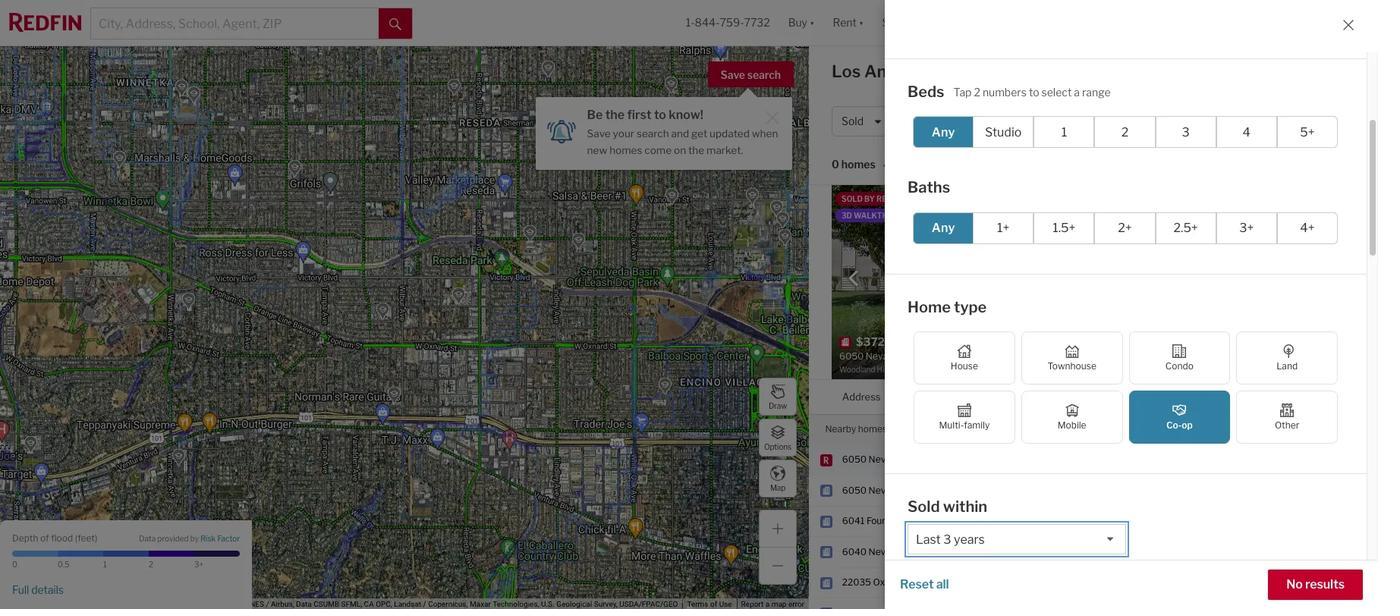 Task type: vqa. For each thing, say whether or not it's contained in the screenshot.
the right want
no



Task type: locate. For each thing, give the bounding box(es) containing it.
0 vertical spatial co-
[[979, 115, 997, 128]]

data left csumb
[[296, 601, 312, 609]]

0 vertical spatial save
[[721, 68, 746, 81]]

(
[[75, 533, 78, 544]]

of left flood at the left bottom
[[40, 533, 49, 544]]

1 vertical spatial map
[[78, 601, 93, 609]]

save search button
[[708, 62, 794, 87]]

map inside button
[[771, 483, 786, 492]]

6050 nevada ave #4
[[843, 485, 933, 496]]

0 horizontal spatial ca
[[364, 601, 374, 609]]

ave left '#11'
[[904, 454, 920, 466]]

Mobile checkbox
[[1022, 391, 1123, 444]]

1 vertical spatial save
[[587, 128, 611, 140]]

beds left "baths" button
[[1094, 391, 1118, 403]]

0 horizontal spatial 0
[[12, 560, 17, 569]]

park
[[906, 516, 926, 527]]

ca left opc,
[[364, 601, 374, 609]]

favorite button checkbox
[[1065, 189, 1090, 215]]

the right on
[[689, 144, 705, 156]]

any inside radio
[[932, 221, 955, 235]]

Any radio
[[913, 212, 974, 244]]

1 vertical spatial price
[[1005, 391, 1029, 403]]

terms
[[687, 601, 709, 609]]

all
[[937, 578, 950, 592]]

op left remove co-op icon
[[997, 115, 1010, 128]]

reset all
[[901, 578, 950, 592]]

1-844-759-7732 link
[[686, 16, 770, 29]]

1 vertical spatial beds
[[1054, 115, 1080, 128]]

for
[[1025, 62, 1048, 81]]

1 horizontal spatial map
[[771, 483, 786, 492]]

1 nevada from the top
[[869, 454, 902, 466]]

search up come
[[637, 128, 669, 140]]

save for save your search and get updated when new homes come on the market.
[[587, 128, 611, 140]]

2 vertical spatial baths
[[1133, 391, 1160, 403]]

sold
[[842, 194, 863, 203]]

data left provided
[[139, 535, 156, 544]]

list box
[[908, 524, 1126, 555]]

op down the sq.ft. button on the bottom right of page
[[1182, 420, 1193, 431]]

1 horizontal spatial /
[[423, 601, 426, 609]]

1 ©2023 from the left
[[112, 601, 135, 609]]

3 ave from the top
[[904, 547, 920, 558]]

1 vertical spatial on
[[1281, 391, 1294, 403]]

1+ radio
[[974, 212, 1034, 244]]

0 horizontal spatial of
[[40, 533, 49, 544]]

6050 down nearby
[[843, 454, 867, 466]]

any for 1+
[[932, 221, 955, 235]]

other
[[1276, 420, 1300, 431]]

the right be
[[606, 108, 625, 122]]

1 vertical spatial price button
[[1005, 380, 1029, 414]]

0 vertical spatial on redfin
[[1106, 235, 1149, 247]]

airbus, right cnes
[[271, 601, 294, 609]]

1 vertical spatial of
[[711, 601, 718, 609]]

report a map error
[[742, 601, 805, 609]]

a left map on the bottom right
[[766, 601, 770, 609]]

2 right tap
[[975, 86, 981, 98]]

nearby homes that match your criteria
[[826, 423, 989, 435]]

1 vertical spatial baths
[[908, 178, 951, 197]]

the inside save your search and get updated when new homes come on the market.
[[689, 144, 705, 156]]

sold for sold
[[842, 115, 864, 128]]

6050 up 6041
[[843, 485, 867, 496]]

0 horizontal spatial your
[[613, 128, 635, 140]]

homes up sold
[[842, 158, 876, 171]]

save up new at the left
[[587, 128, 611, 140]]

co-op down the sq.ft. button on the bottom right of page
[[1167, 420, 1193, 431]]

1 vertical spatial •
[[884, 159, 887, 172]]

1 horizontal spatial beds
[[1054, 115, 1080, 128]]

nevada for #2
[[869, 547, 902, 558]]

csumb
[[314, 601, 340, 609]]

map down 'options'
[[771, 483, 786, 492]]

2 any from the top
[[932, 221, 955, 235]]

nevada down the 6050 nevada ave #11 link
[[869, 485, 902, 496]]

sold for sold within
[[908, 498, 940, 516]]

on redfin down $/sq. ft.
[[1106, 235, 1149, 247]]

0 vertical spatial 6050
[[843, 454, 867, 466]]

House checkbox
[[914, 332, 1016, 385]]

22035
[[843, 577, 872, 589]]

1 vertical spatial to
[[654, 108, 667, 122]]

full details
[[12, 584, 64, 597]]

ave for #2
[[904, 547, 920, 558]]

sfml,
[[341, 601, 362, 609]]

ave left the #4
[[904, 485, 920, 496]]

co- down numbers
[[979, 115, 997, 128]]

co- down the sq.ft. button on the bottom right of page
[[1167, 420, 1182, 431]]

on up other
[[1281, 391, 1294, 403]]

depth
[[12, 533, 38, 544]]

0 horizontal spatial sold
[[842, 115, 864, 128]]

baths right redfin
[[908, 178, 951, 197]]

0 vertical spatial co-op
[[979, 115, 1010, 128]]

airbus, right ,
[[220, 601, 243, 609]]

imagery
[[162, 601, 190, 609]]

whll
[[935, 547, 963, 558], [935, 577, 963, 589]]

your down the first
[[613, 128, 635, 140]]

0 vertical spatial to
[[1030, 86, 1040, 98]]

2 vertical spatial hills
[[1015, 577, 1033, 589]]

landsat
[[394, 601, 421, 609]]

on redfin up other
[[1281, 391, 1326, 403]]

photo of 6050 nevada ave #11, woodland hills, ca 91367 image
[[832, 185, 1094, 380]]

2 ave from the top
[[904, 485, 920, 496]]

beds down select
[[1054, 115, 1080, 128]]

details right view
[[1305, 356, 1337, 369]]

2 inside button
[[1234, 115, 1241, 128]]

save inside button
[[721, 68, 746, 81]]

lot size
[[1244, 235, 1278, 247]]

on inside button
[[1281, 391, 1294, 403]]

view details button
[[1270, 349, 1345, 375]]

all
[[1180, 115, 1194, 128]]

details inside button
[[1305, 356, 1337, 369]]

6050 inside the 6050 nevada ave #11 link
[[843, 454, 867, 466]]

0 vertical spatial sold
[[842, 115, 864, 128]]

0 horizontal spatial price button
[[899, 106, 963, 137]]

option group containing house
[[914, 332, 1339, 444]]

1 vertical spatial 6050
[[843, 485, 867, 496]]

/ right landsat at bottom left
[[423, 601, 426, 609]]

full
[[12, 584, 29, 597]]

0 vertical spatial redfin
[[1121, 235, 1149, 247]]

2 horizontal spatial 1
[[1133, 516, 1137, 527]]

1.5+ radio
[[1034, 212, 1095, 244]]

map left data
[[78, 601, 93, 609]]

0 vertical spatial details
[[1305, 356, 1337, 369]]

0 vertical spatial op
[[997, 115, 1010, 128]]

0 vertical spatial ca
[[937, 62, 962, 81]]

previous button image
[[847, 271, 862, 286]]

submit search image
[[390, 18, 402, 30]]

use
[[720, 601, 732, 609]]

0 horizontal spatial to
[[654, 108, 667, 122]]

4
[[1243, 125, 1251, 139]]

any
[[932, 125, 955, 139], [932, 221, 955, 235]]

homes right new at the left
[[610, 144, 643, 156]]

0 horizontal spatial data
[[139, 535, 156, 544]]

2 6050 from the top
[[843, 485, 867, 496]]

1 horizontal spatial details
[[1305, 356, 1337, 369]]

details for full details
[[31, 584, 64, 597]]

woodland
[[935, 516, 979, 527], [970, 547, 1013, 558], [970, 577, 1013, 589]]

• for homes
[[884, 159, 887, 172]]

0 horizontal spatial save
[[587, 128, 611, 140]]

whll right #2
[[935, 547, 963, 558]]

any down tap
[[932, 125, 955, 139]]

results
[[1306, 578, 1345, 592]]

op inside button
[[997, 115, 1010, 128]]

1 horizontal spatial save
[[721, 68, 746, 81]]

1 vertical spatial option group
[[913, 212, 1339, 244]]

0 vertical spatial your
[[613, 128, 635, 140]]

to down for
[[1030, 86, 1040, 98]]

0 horizontal spatial a
[[766, 601, 770, 609]]

0 horizontal spatial details
[[31, 584, 64, 597]]

©2023 right data
[[112, 601, 135, 609]]

no results button
[[1269, 570, 1364, 601]]

beds down the angeles,
[[908, 82, 945, 101]]

your right match
[[938, 423, 957, 435]]

0 horizontal spatial the
[[606, 108, 625, 122]]

whll - woodland hills
[[935, 577, 1033, 589]]

,
[[217, 601, 218, 609]]

1 horizontal spatial 3+
[[1240, 221, 1255, 235]]

be the first to know!
[[587, 108, 704, 122]]

1 horizontal spatial a
[[1075, 86, 1080, 98]]

2 horizontal spatial baths
[[1133, 391, 1160, 403]]

favorite this home image
[[1344, 573, 1362, 591]]

- right "all"
[[965, 577, 968, 589]]

- up whll - woodland hills at the bottom
[[965, 547, 968, 558]]

0 vertical spatial baths
[[1088, 115, 1117, 128]]

reset
[[901, 578, 934, 592]]

— left results
[[1281, 577, 1289, 589]]

to right the first
[[654, 108, 667, 122]]

ave left #2
[[904, 547, 920, 558]]

updated
[[710, 128, 750, 140]]

1 vertical spatial 0
[[12, 560, 17, 569]]

0 vertical spatial -
[[965, 547, 968, 558]]

0 vertical spatial option group
[[913, 116, 1339, 148]]

provided
[[158, 535, 189, 544]]

1 vertical spatial 3+
[[194, 560, 203, 569]]

the
[[606, 108, 625, 122], [689, 144, 705, 156]]

2 vertical spatial nevada
[[869, 547, 902, 558]]

0 down sold button
[[832, 158, 840, 171]]

hills left $385,000
[[981, 516, 999, 527]]

0 vertical spatial of
[[40, 533, 49, 544]]

price
[[909, 115, 935, 128], [1005, 391, 1029, 403]]

view details link
[[1270, 348, 1345, 375]]

and
[[672, 128, 690, 140]]

0 horizontal spatial on
[[1106, 235, 1119, 247]]

map region
[[0, 0, 812, 610]]

1 any from the top
[[932, 125, 955, 139]]

1 vertical spatial co-op
[[1167, 420, 1193, 431]]

1 vertical spatial homes
[[842, 158, 876, 171]]

geological
[[557, 601, 592, 609]]

0 horizontal spatial airbus,
[[220, 601, 243, 609]]

1 vertical spatial the
[[689, 144, 705, 156]]

nevada up the 6050 nevada ave #4
[[869, 454, 902, 466]]

save your search and get updated when new homes come on the market.
[[587, 128, 779, 156]]

map
[[771, 483, 786, 492], [78, 601, 93, 609]]

view details
[[1278, 356, 1337, 369]]

1 horizontal spatial baths
[[1088, 115, 1117, 128]]

2.5+
[[1174, 221, 1199, 235]]

save for save search
[[721, 68, 746, 81]]

2 horizontal spatial /
[[1082, 115, 1086, 128]]

sold inside button
[[842, 115, 864, 128]]

a left range
[[1075, 86, 1080, 98]]

search inside button
[[748, 68, 781, 81]]

0 horizontal spatial redfin
[[1121, 235, 1149, 247]]

1 vertical spatial sold
[[908, 498, 940, 516]]

0 vertical spatial data
[[139, 535, 156, 544]]

2 vertical spatial ave
[[904, 547, 920, 558]]

— down the $367
[[1198, 235, 1207, 247]]

whll right the reset
[[935, 577, 963, 589]]

homes inside 0 homes •
[[842, 158, 876, 171]]

sq.ft.
[[1171, 391, 1197, 403]]

1 horizontal spatial op
[[1182, 420, 1193, 431]]

2 left 4
[[1234, 115, 1241, 128]]

4+ radio
[[1278, 212, 1339, 244]]

beds inside beds / baths button
[[1054, 115, 1080, 128]]

details right full
[[31, 584, 64, 597]]

ave for #4
[[904, 485, 920, 496]]

1 horizontal spatial —
[[1281, 577, 1289, 589]]

family
[[964, 420, 990, 431]]

1 6050 from the top
[[843, 454, 867, 466]]

save down 759-
[[721, 68, 746, 81]]

©2023 left ,
[[192, 601, 215, 609]]

sold button
[[832, 106, 893, 137]]

ca up tap
[[937, 62, 962, 81]]

• inside 0 homes •
[[884, 159, 887, 172]]

1 vertical spatial a
[[766, 601, 770, 609]]

save inside save your search and get updated when new homes come on the market.
[[587, 128, 611, 140]]

City, Address, School, Agent, ZIP search field
[[91, 8, 379, 39]]

map for map
[[771, 483, 786, 492]]

1 horizontal spatial redfin
[[1296, 391, 1326, 403]]

to for select
[[1030, 86, 1040, 98]]

sold within
[[908, 498, 988, 516]]

0
[[832, 158, 840, 171], [12, 560, 17, 569]]

2 up google
[[149, 560, 153, 569]]

know!
[[669, 108, 704, 122]]

baths inside button
[[1088, 115, 1117, 128]]

0 inside 0 homes •
[[832, 158, 840, 171]]

option group
[[913, 116, 1339, 148], [913, 212, 1339, 244], [914, 332, 1339, 444]]

option group for baths
[[913, 212, 1339, 244]]

3+ radio
[[1217, 212, 1278, 244]]

details inside button
[[31, 584, 64, 597]]

op
[[997, 115, 1010, 128], [1182, 420, 1193, 431]]

draw button
[[759, 378, 797, 416]]

baths down range
[[1088, 115, 1117, 128]]

0 vertical spatial beds
[[908, 82, 945, 101]]

criteria
[[959, 423, 989, 435]]

0 horizontal spatial on redfin
[[1106, 235, 1149, 247]]

data
[[139, 535, 156, 544], [296, 601, 312, 609]]

terms of use link
[[687, 601, 732, 609]]

sold down the #4
[[908, 498, 940, 516]]

1 vertical spatial search
[[637, 128, 669, 140]]

4 checkbox
[[1217, 116, 1278, 148]]

redfin down view details
[[1296, 391, 1326, 403]]

on redfin
[[1106, 235, 1149, 247], [1281, 391, 1326, 403]]

nevada right 6040
[[869, 547, 902, 558]]

sold up 0 homes •
[[842, 115, 864, 128]]

0 horizontal spatial price
[[909, 115, 935, 128]]

1 horizontal spatial on redfin
[[1281, 391, 1326, 403]]

redfin down ft.
[[1121, 235, 1149, 247]]

• right filters
[[1228, 115, 1232, 128]]

Co-op checkbox
[[1129, 391, 1231, 444]]

3+
[[1240, 221, 1255, 235], [194, 560, 203, 569]]

0 horizontal spatial ©2023
[[112, 601, 135, 609]]

match
[[909, 423, 936, 435]]

a
[[1075, 86, 1080, 98], [766, 601, 770, 609]]

of left use at the right
[[711, 601, 718, 609]]

Land checkbox
[[1237, 332, 1339, 385]]

los
[[832, 62, 861, 81]]

1 vertical spatial op
[[1182, 420, 1193, 431]]

1 horizontal spatial •
[[1228, 115, 1232, 128]]

details
[[1305, 356, 1337, 369], [31, 584, 64, 597]]

1 horizontal spatial ca
[[937, 62, 962, 81]]

• up redfin
[[884, 159, 887, 172]]

1 vertical spatial details
[[31, 584, 64, 597]]

hills down $350,000
[[1015, 577, 1033, 589]]

nevada for #4
[[869, 485, 902, 496]]

numbers
[[983, 86, 1027, 98]]

/ down range
[[1082, 115, 1086, 128]]

any down 2022
[[932, 221, 955, 235]]

3+ inside radio
[[1240, 221, 1255, 235]]

2 right beds / baths on the top
[[1122, 125, 1129, 139]]

hills down $385,000
[[1015, 547, 1033, 558]]

2 inside option
[[1122, 125, 1129, 139]]

on left 2+
[[1106, 235, 1119, 247]]

1 horizontal spatial ©2023
[[192, 601, 215, 609]]

any inside any option
[[932, 125, 955, 139]]

to inside dialog
[[654, 108, 667, 122]]

/ right cnes
[[266, 601, 269, 609]]

1+
[[998, 221, 1010, 235]]

nevada for #11
[[869, 454, 902, 466]]

co-op left remove co-op icon
[[979, 115, 1010, 128]]

hills
[[981, 516, 999, 527], [1015, 547, 1033, 558], [1015, 577, 1033, 589]]

0 vertical spatial nevada
[[869, 454, 902, 466]]

0 vertical spatial 0
[[832, 158, 840, 171]]

• inside button
[[1228, 115, 1232, 128]]

0 vertical spatial homes
[[610, 144, 643, 156]]

1 checkbox
[[1034, 116, 1095, 148]]

1 vertical spatial any
[[932, 221, 955, 235]]

remove co-op image
[[1018, 117, 1027, 126]]

search down 7732
[[748, 68, 781, 81]]

ln
[[928, 516, 938, 527]]

844-
[[695, 16, 720, 29]]

1 horizontal spatial airbus,
[[271, 601, 294, 609]]

1 horizontal spatial the
[[689, 144, 705, 156]]

0 horizontal spatial beds
[[908, 82, 945, 101]]

3 nevada from the top
[[869, 547, 902, 558]]

$/sq. ft.
[[1106, 215, 1141, 226]]

0 vertical spatial —
[[1198, 235, 1207, 247]]

beds
[[908, 82, 945, 101], [1054, 115, 1080, 128], [1094, 391, 1118, 403]]

oxnard
[[874, 577, 905, 589]]

2 nevada from the top
[[869, 485, 902, 496]]

1 vertical spatial your
[[938, 423, 957, 435]]

2 airbus, from the left
[[271, 601, 294, 609]]

of for terms
[[711, 601, 718, 609]]

google image
[[4, 590, 54, 610]]

0 up full
[[12, 560, 17, 569]]

nevada
[[869, 454, 902, 466], [869, 485, 902, 496], [869, 547, 902, 558]]

0 homes •
[[832, 158, 887, 172]]

1 ave from the top
[[904, 454, 920, 466]]

Other checkbox
[[1237, 391, 1339, 444]]

1 horizontal spatial co-
[[1167, 420, 1182, 431]]

options button
[[759, 419, 797, 457]]

1 horizontal spatial price button
[[1005, 380, 1029, 414]]

7732
[[744, 16, 770, 29]]

homes left that
[[859, 423, 888, 435]]

filters
[[1196, 115, 1226, 128]]

0 vertical spatial price
[[909, 115, 935, 128]]

st
[[907, 577, 916, 589]]

3 checkbox
[[1156, 116, 1217, 148]]

baths left sq.ft.
[[1133, 391, 1160, 403]]

6050 inside 6050 nevada ave #4 link
[[843, 485, 867, 496]]



Task type: describe. For each thing, give the bounding box(es) containing it.
$/sq.ft.
[[1233, 391, 1268, 403]]

survey,
[[594, 601, 618, 609]]

0 for 0 homes •
[[832, 158, 840, 171]]

within
[[944, 498, 988, 516]]

1-
[[686, 16, 695, 29]]

• for filters
[[1228, 115, 1232, 128]]

0 horizontal spatial —
[[1198, 235, 1207, 247]]

1 airbus, from the left
[[220, 601, 243, 609]]

any for studio
[[932, 125, 955, 139]]

1 vertical spatial woodland
[[970, 547, 1013, 558]]

1 horizontal spatial price
[[1005, 391, 1029, 403]]

data
[[95, 601, 110, 609]]

0 vertical spatial the
[[606, 108, 625, 122]]

$/sq.ft. button
[[1233, 380, 1268, 414]]

co-op button
[[970, 106, 1038, 137]]

reset all button
[[901, 570, 950, 601]]

$385,000
[[1005, 516, 1049, 527]]

technologies,
[[493, 601, 539, 609]]

1 vertical spatial 1
[[1133, 516, 1137, 527]]

beds / baths
[[1054, 115, 1117, 128]]

1 vertical spatial —
[[1281, 577, 1289, 589]]

5+ checkbox
[[1278, 116, 1339, 148]]

Townhouse checkbox
[[1022, 332, 1123, 385]]

2 checkbox
[[1095, 116, 1156, 148]]

nearby
[[826, 423, 857, 435]]

8.5 acres
[[1302, 235, 1344, 247]]

your inside save your search and get updated when new homes come on the market.
[[613, 128, 635, 140]]

0 horizontal spatial 3+
[[194, 560, 203, 569]]

6040 nevada ave #2 whll - woodland hills
[[843, 547, 1033, 558]]

los angeles, ca homes for sale
[[832, 62, 1086, 81]]

16,
[[925, 194, 935, 203]]

built
[[1265, 215, 1284, 226]]

factor
[[217, 535, 240, 544]]

size
[[1260, 235, 1278, 247]]

0.5
[[58, 560, 69, 569]]

Studio checkbox
[[974, 116, 1034, 148]]

u.s.
[[541, 601, 555, 609]]

4+
[[1301, 221, 1316, 235]]

beds for beds button on the right
[[1094, 391, 1118, 403]]

2 whll from the top
[[935, 577, 963, 589]]

2 ©2023 from the left
[[192, 601, 215, 609]]

co-op inside button
[[979, 115, 1010, 128]]

condo
[[1166, 361, 1194, 372]]

all filters • 2
[[1180, 115, 1241, 128]]

1966
[[1321, 215, 1344, 226]]

be the first to know! dialog
[[536, 88, 792, 170]]

homes inside save your search and get updated when new homes come on the market.
[[610, 144, 643, 156]]

next button image
[[1065, 271, 1080, 286]]

on redfin button
[[1281, 380, 1326, 414]]

sq.ft. button
[[1171, 380, 1197, 414]]

6041 fountain park ln #13 link
[[843, 516, 956, 528]]

3
[[1183, 125, 1190, 139]]

1 inside checkbox
[[1062, 125, 1068, 139]]

beds for beds / baths
[[1054, 115, 1080, 128]]

1 vertical spatial ca
[[364, 601, 374, 609]]

land
[[1277, 361, 1298, 372]]

0 horizontal spatial baths
[[908, 178, 951, 197]]

report a map error link
[[742, 601, 805, 609]]

sold by redfin dec 16, 2022 3d walkthrough
[[842, 194, 956, 220]]

1 horizontal spatial your
[[938, 423, 957, 435]]

error
[[789, 601, 805, 609]]

multi-family
[[940, 420, 990, 431]]

flood
[[51, 533, 73, 544]]

2+ radio
[[1095, 212, 1156, 244]]

year built
[[1244, 215, 1284, 226]]

1 - from the top
[[965, 547, 968, 558]]

co-op inside checkbox
[[1167, 420, 1193, 431]]

home type
[[908, 298, 987, 316]]

option group for home type
[[914, 332, 1339, 444]]

walkthrough
[[854, 211, 916, 220]]

/ inside beds / baths button
[[1082, 115, 1086, 128]]

tap 2 numbers to select a range
[[954, 86, 1111, 98]]

address
[[843, 391, 881, 403]]

homes for nearby
[[859, 423, 888, 435]]

2 right $385,000
[[1094, 516, 1100, 527]]

1 vertical spatial hills
[[1015, 547, 1033, 558]]

new
[[587, 144, 608, 156]]

0 horizontal spatial 1
[[103, 560, 107, 569]]

location
[[935, 391, 976, 403]]

terms of use
[[687, 601, 732, 609]]

sale
[[1051, 62, 1086, 81]]

no results
[[1287, 578, 1345, 592]]

6041 fountain park ln #13
[[843, 516, 956, 527]]

all filters • 2 button
[[1152, 106, 1251, 137]]

cnes
[[245, 601, 264, 609]]

co- inside co-op button
[[979, 115, 997, 128]]

favorite button image
[[1065, 189, 1090, 215]]

)
[[95, 533, 98, 544]]

6050 for 6050 nevada ave #11
[[843, 454, 867, 466]]

draw
[[769, 401, 787, 410]]

0 vertical spatial woodland
[[935, 516, 979, 527]]

8.5
[[1302, 235, 1316, 247]]

Multi-family checkbox
[[914, 391, 1016, 444]]

0 vertical spatial price button
[[899, 106, 963, 137]]

$350,000
[[1005, 547, 1049, 558]]

0 vertical spatial on
[[1106, 235, 1119, 247]]

mobile
[[1058, 420, 1087, 431]]

woodland hills $385,000
[[935, 516, 1049, 527]]

no
[[1287, 578, 1304, 592]]

#2
[[922, 547, 933, 558]]

feet
[[78, 533, 95, 544]]

2 - from the top
[[965, 577, 968, 589]]

multi-
[[940, 420, 964, 431]]

0 for 0
[[12, 560, 17, 569]]

studio
[[986, 125, 1022, 139]]

6040
[[843, 547, 867, 558]]

22035 oxnard st
[[843, 577, 916, 589]]

map button
[[759, 460, 797, 498]]

2 vertical spatial woodland
[[970, 577, 1013, 589]]

0 vertical spatial hills
[[981, 516, 999, 527]]

redfin inside button
[[1296, 391, 1326, 403]]

dec
[[907, 194, 923, 203]]

6050 nevada ave #4 link
[[843, 485, 933, 498]]

co- inside 'co-op' checkbox
[[1167, 420, 1182, 431]]

be
[[587, 108, 603, 122]]

6040 nevada ave #2 link
[[843, 547, 933, 559]]

Condo checkbox
[[1129, 332, 1231, 385]]

#11
[[922, 454, 936, 466]]

1 horizontal spatial data
[[296, 601, 312, 609]]

by
[[190, 535, 199, 544]]

2.5+ radio
[[1156, 212, 1217, 244]]

to for know!
[[654, 108, 667, 122]]

search inside save your search and get updated when new homes come on the market.
[[637, 128, 669, 140]]

come
[[645, 144, 672, 156]]

6050 for 6050 nevada ave #4
[[843, 485, 867, 496]]

2 right $350,000
[[1094, 547, 1100, 558]]

lot
[[1244, 235, 1258, 247]]

ft.
[[1130, 215, 1141, 226]]

2022
[[937, 194, 956, 203]]

details for view details
[[1305, 356, 1337, 369]]

map for map data ©2023 google  imagery ©2023 , airbus, cnes / airbus, data csumb sfml, ca opc, landsat / copernicus, maxar technologies, u.s. geological survey, usda/fpac/geo
[[78, 601, 93, 609]]

baths button
[[1133, 380, 1160, 414]]

1 vertical spatial on redfin
[[1281, 391, 1326, 403]]

tap
[[954, 86, 972, 98]]

select
[[1042, 86, 1072, 98]]

depth of flood ( feet )
[[12, 533, 98, 544]]

1 whll from the top
[[935, 547, 963, 558]]

Any checkbox
[[913, 116, 974, 148]]

of for depth
[[40, 533, 49, 544]]

homes for 0
[[842, 158, 876, 171]]

by
[[865, 194, 875, 203]]

0 horizontal spatial /
[[266, 601, 269, 609]]

map data ©2023 google  imagery ©2023 , airbus, cnes / airbus, data csumb sfml, ca opc, landsat / copernicus, maxar technologies, u.s. geological survey, usda/fpac/geo
[[78, 601, 678, 609]]

ave for #11
[[904, 454, 920, 466]]

op inside checkbox
[[1182, 420, 1193, 431]]

6050 nevada ave #11 link
[[843, 454, 936, 467]]

fountain
[[867, 516, 904, 527]]



